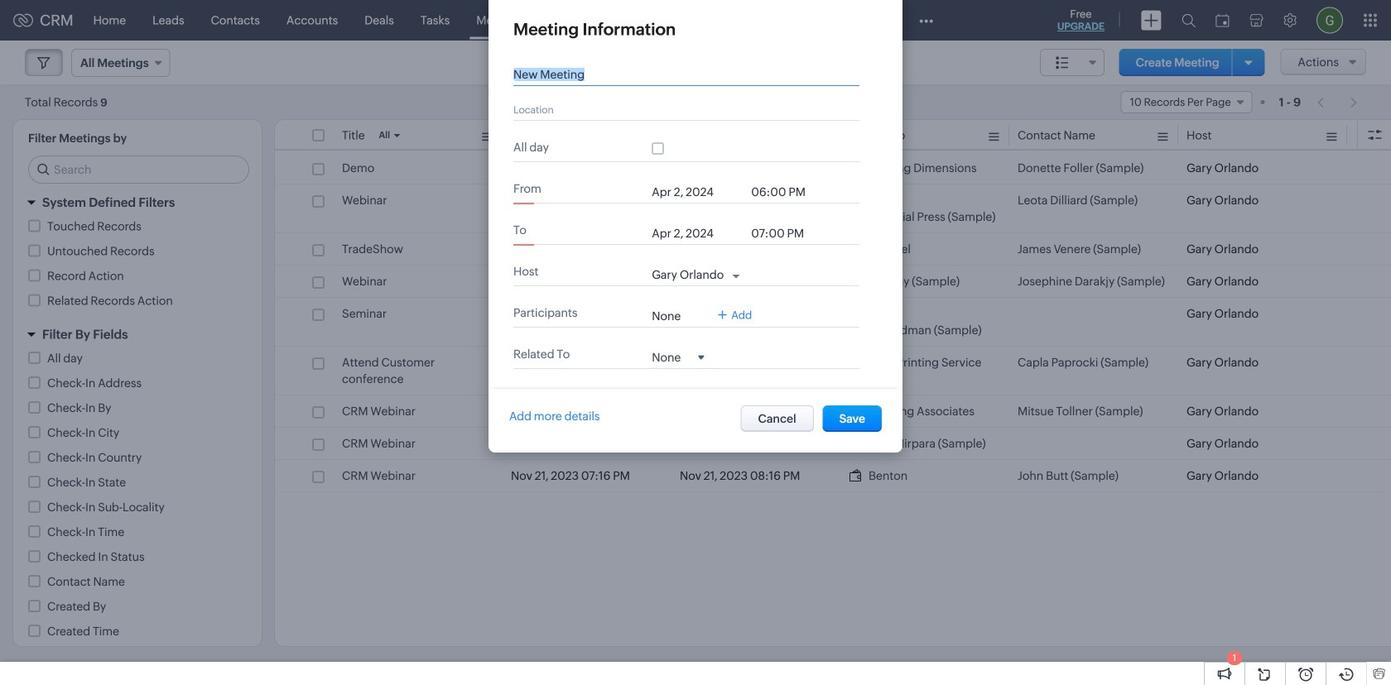 Task type: vqa. For each thing, say whether or not it's contained in the screenshot.
the bottommost hh:mm a text field
yes



Task type: locate. For each thing, give the bounding box(es) containing it.
None button
[[741, 406, 814, 432], [823, 406, 882, 432], [741, 406, 814, 432], [823, 406, 882, 432]]

profile element
[[1307, 0, 1354, 40]]

1 mmm d, yyyy text field from the top
[[652, 186, 743, 199]]

0 vertical spatial mmm d, yyyy text field
[[652, 186, 743, 199]]

mmm d, yyyy text field
[[652, 186, 743, 199], [652, 227, 743, 240]]

search image
[[1182, 13, 1196, 27]]

create menu image
[[1142, 10, 1162, 30]]

row group
[[275, 152, 1392, 493]]

None field
[[652, 350, 704, 365]]

2 mmm d, yyyy text field from the top
[[652, 227, 743, 240]]

mmm d, yyyy text field for hh:mm a text field
[[652, 186, 743, 199]]

1 vertical spatial mmm d, yyyy text field
[[652, 227, 743, 240]]

navigation
[[1310, 90, 1367, 114]]



Task type: describe. For each thing, give the bounding box(es) containing it.
profile image
[[1317, 7, 1344, 34]]

hh:mm a text field
[[752, 186, 818, 199]]

calendar image
[[1216, 14, 1230, 27]]

Search text field
[[29, 157, 249, 183]]

Title text field
[[514, 68, 845, 81]]

search element
[[1172, 0, 1206, 41]]

hh:mm a text field
[[752, 227, 818, 240]]

logo image
[[13, 14, 33, 27]]

mmm d, yyyy text field for hh:mm a text box
[[652, 227, 743, 240]]

create menu element
[[1132, 0, 1172, 40]]

Location text field
[[514, 103, 845, 116]]



